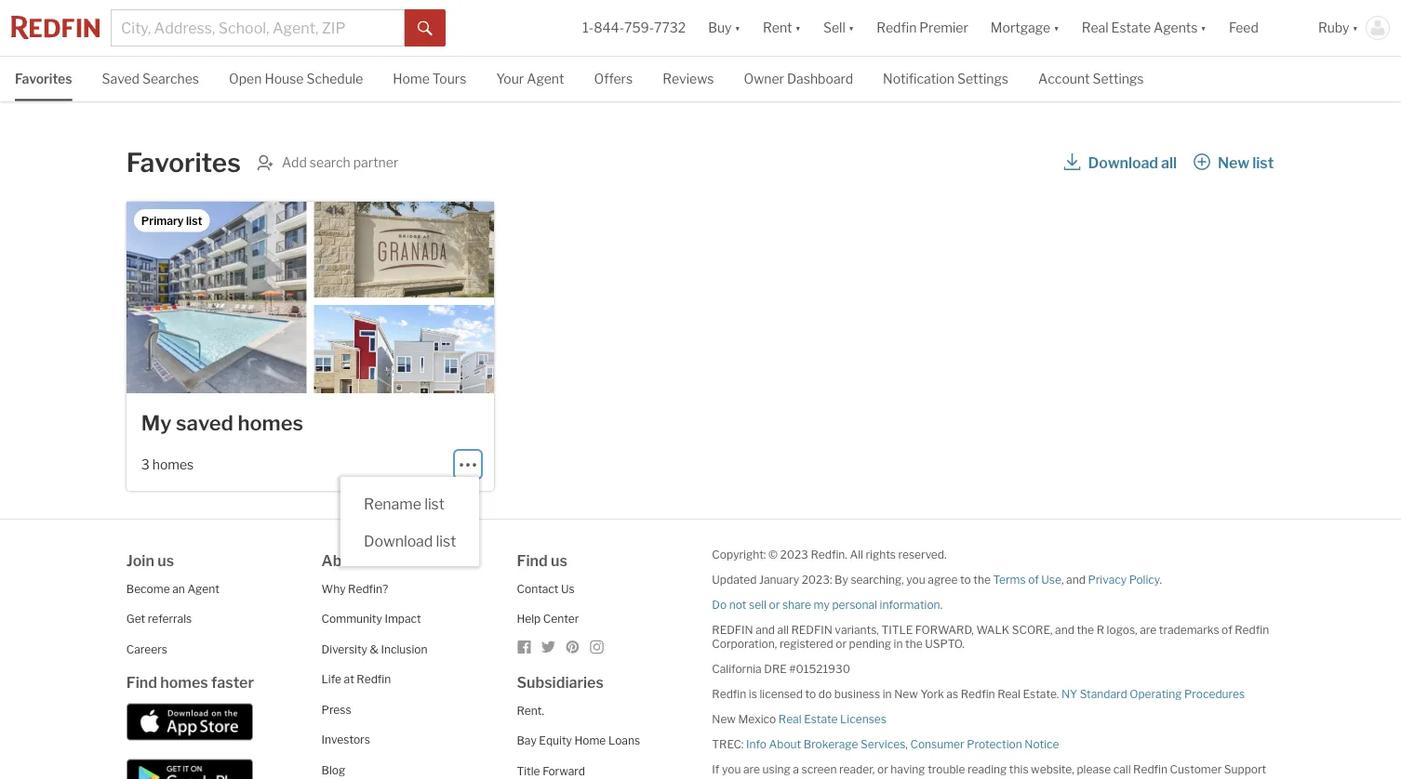 Task type: describe. For each thing, give the bounding box(es) containing it.
open house schedule link
[[229, 57, 363, 99]]

rent
[[763, 20, 792, 36]]

your agent link
[[496, 57, 564, 99]]

not
[[729, 598, 747, 612]]

help
[[730, 777, 752, 780]]

trouble
[[928, 763, 966, 777]]

0 vertical spatial the
[[974, 573, 991, 587]]

notification settings link
[[883, 57, 1009, 99]]

account
[[1039, 71, 1090, 87]]

updated
[[712, 573, 757, 587]]

title
[[517, 765, 540, 779]]

redfin?
[[348, 583, 388, 596]]

1 vertical spatial real
[[998, 688, 1021, 701]]

impact
[[385, 613, 421, 626]]

press button
[[322, 704, 351, 717]]

and up corporation,
[[756, 624, 775, 637]]

walk
[[977, 624, 1010, 637]]

0 vertical spatial you
[[907, 573, 926, 587]]

california
[[712, 663, 762, 676]]

find homes faster
[[126, 674, 254, 692]]

rename
[[364, 495, 421, 513]]

uspto.
[[925, 638, 965, 651]]

a
[[793, 763, 799, 777]]

0 vertical spatial to
[[961, 573, 971, 587]]

please
[[1077, 763, 1111, 777]]

copyright: © 2023 redfin. all rights reserved.
[[712, 548, 947, 562]]

redfin premier
[[877, 20, 969, 36]]

share
[[783, 598, 812, 612]]

center
[[543, 613, 579, 626]]

information
[[880, 598, 941, 612]]

and right use
[[1067, 573, 1086, 587]]

subsidiaries
[[517, 674, 604, 692]]

mortgage ▾ button
[[980, 0, 1071, 56]]

real inside dropdown button
[[1082, 20, 1109, 36]]

redfin left is
[[712, 688, 747, 701]]

0 horizontal spatial of
[[1029, 573, 1039, 587]]

join us
[[126, 552, 174, 570]]

sell ▾ button
[[812, 0, 866, 56]]

pending
[[849, 638, 892, 651]]

5 ▾ from the left
[[1201, 20, 1207, 36]]

privacy policy link
[[1088, 573, 1160, 587]]

ruby ▾
[[1319, 20, 1359, 36]]

life at redfin
[[322, 673, 391, 687]]

mexico
[[739, 713, 776, 726]]

careers button
[[126, 643, 167, 657]]

of inside redfin and all redfin variants, title forward, walk score, and the r logos, are trademarks of redfin corporation, registered or pending in the uspto.
[[1222, 624, 1233, 637]]

0 horizontal spatial ,
[[906, 738, 908, 752]]

are inside redfin and all redfin variants, title forward, walk score, and the r logos, are trademarks of redfin corporation, registered or pending in the uspto.
[[1140, 624, 1157, 637]]

rights
[[866, 548, 896, 562]]

if
[[712, 763, 720, 777]]

▾ for rent ▾
[[795, 20, 801, 36]]

redfin and all redfin variants, title forward, walk score, and the r logos, are trademarks of redfin corporation, registered or pending in the uspto.
[[712, 624, 1270, 651]]

0 vertical spatial homes
[[238, 411, 304, 436]]

why redfin?
[[322, 583, 388, 596]]

homes for 3 homes
[[152, 457, 194, 473]]

0 horizontal spatial or
[[769, 598, 780, 612]]

feed
[[1229, 20, 1259, 36]]

1 redfin from the left
[[712, 624, 754, 637]]

add search partner button
[[256, 154, 399, 172]]

0 horizontal spatial at
[[344, 673, 354, 687]]

homes for find homes faster
[[160, 674, 208, 692]]

new list button
[[1193, 146, 1275, 180]]

in inside redfin and all redfin variants, title forward, walk score, and the r logos, are trademarks of redfin corporation, registered or pending in the uspto.
[[894, 638, 903, 651]]

help
[[517, 613, 541, 626]]

1 horizontal spatial home
[[575, 735, 606, 748]]

1 vertical spatial .
[[941, 598, 943, 612]]

redfin inside "redfin premier" button
[[877, 20, 917, 36]]

use
[[1042, 573, 1062, 587]]

saved searches
[[102, 71, 199, 87]]

are inside the if you are using a screen reader, or having trouble reading this website, please call redfin customer support for help at
[[744, 763, 760, 777]]

or inside redfin and all redfin variants, title forward, walk score, and the r logos, are trademarks of redfin corporation, registered or pending in the uspto.
[[836, 638, 847, 651]]

redfin instagram image
[[590, 640, 604, 655]]

settings for account settings
[[1093, 71, 1144, 87]]

ny standard operating procedures link
[[1062, 688, 1245, 701]]

▾ for mortgage ▾
[[1054, 20, 1060, 36]]

1-
[[583, 20, 594, 36]]

blog
[[322, 764, 346, 778]]

list for new list
[[1253, 154, 1274, 172]]

reading
[[968, 763, 1007, 777]]

sell
[[824, 20, 846, 36]]

redfin right as
[[961, 688, 995, 701]]

as
[[947, 688, 959, 701]]

referrals
[[148, 613, 192, 626]]

procedures
[[1185, 688, 1245, 701]]

and right score,
[[1055, 624, 1075, 637]]

trec: info about brokerage services , consumer protection notice
[[712, 738, 1060, 752]]

your
[[496, 71, 524, 87]]

sell
[[749, 598, 767, 612]]

0 vertical spatial .
[[1160, 573, 1162, 587]]

sell ▾ button
[[824, 0, 855, 56]]

bay equity home loans button
[[517, 735, 640, 748]]

blog button
[[322, 764, 346, 778]]

saved
[[176, 411, 233, 436]]

redfin facebook image
[[517, 640, 532, 655]]

consumer
[[911, 738, 965, 752]]

licenses
[[840, 713, 887, 726]]

0 vertical spatial about
[[322, 552, 366, 570]]

diversity
[[322, 643, 368, 657]]

agents
[[1154, 20, 1198, 36]]

updated january 2023: by searching, you agree to the terms of use , and privacy policy .
[[712, 573, 1162, 587]]

new for new list
[[1218, 154, 1250, 172]]

copyright:
[[712, 548, 766, 562]]

york
[[921, 688, 944, 701]]

get
[[126, 613, 145, 626]]

rename list
[[364, 495, 445, 513]]

0 horizontal spatial agent
[[187, 583, 220, 596]]

dre
[[764, 663, 787, 676]]

new for new mexico real estate licenses
[[712, 713, 736, 726]]

us for about us
[[369, 552, 385, 570]]

open house schedule
[[229, 71, 363, 87]]

do
[[819, 688, 832, 701]]

list for download list
[[436, 532, 456, 551]]

dialog containing rename list
[[341, 477, 480, 567]]

download list button
[[341, 522, 480, 559]]

an
[[172, 583, 185, 596]]

account settings
[[1039, 71, 1144, 87]]

notification
[[883, 71, 955, 87]]

photo of 1929 teagle dr, austin, tx 78741 image
[[314, 305, 494, 432]]

rent ▾
[[763, 20, 801, 36]]

list for rename list
[[425, 495, 445, 513]]

website,
[[1031, 763, 1075, 777]]

terms
[[994, 573, 1026, 587]]



Task type: vqa. For each thing, say whether or not it's contained in the screenshot.
Upload Letter button
no



Task type: locate. For each thing, give the bounding box(es) containing it.
home left loans
[[575, 735, 606, 748]]

rent.
[[517, 705, 544, 718]]

if you are using a screen reader, or having trouble reading this website, please call redfin customer support for help at
[[712, 763, 1267, 780]]

account settings link
[[1039, 57, 1144, 99]]

2 vertical spatial the
[[906, 638, 923, 651]]

3 ▾ from the left
[[849, 20, 855, 36]]

0 vertical spatial find
[[517, 552, 548, 570]]

0 horizontal spatial .
[[941, 598, 943, 612]]

support
[[1225, 763, 1267, 777]]

add
[[282, 154, 307, 170]]

1 horizontal spatial to
[[961, 573, 971, 587]]

premier
[[920, 20, 969, 36]]

services
[[861, 738, 906, 752]]

of
[[1029, 573, 1039, 587], [1222, 624, 1233, 637]]

download inside button
[[364, 532, 433, 551]]

0 vertical spatial real
[[1082, 20, 1109, 36]]

reader,
[[840, 763, 875, 777]]

buy ▾
[[708, 20, 741, 36]]

photo of 601 w saint johns ave image
[[126, 202, 307, 394]]

real estate agents ▾ button
[[1071, 0, 1218, 56]]

6 ▾ from the left
[[1353, 20, 1359, 36]]

redfin right the call
[[1134, 763, 1168, 777]]

redfin up corporation,
[[712, 624, 754, 637]]

▾ right agents at the right top
[[1201, 20, 1207, 36]]

buy ▾ button
[[697, 0, 752, 56]]

1 horizontal spatial the
[[974, 573, 991, 587]]

you up information
[[907, 573, 926, 587]]

having
[[891, 763, 926, 777]]

2 settings from the left
[[1093, 71, 1144, 87]]

list
[[1253, 154, 1274, 172], [186, 214, 202, 228], [425, 495, 445, 513], [436, 532, 456, 551]]

, up having in the bottom of the page
[[906, 738, 908, 752]]

us right join
[[158, 552, 174, 570]]

2 vertical spatial real
[[779, 713, 802, 726]]

favorites up primary list
[[126, 147, 241, 179]]

join
[[126, 552, 154, 570]]

0 horizontal spatial us
[[158, 552, 174, 570]]

search
[[310, 154, 351, 170]]

community impact button
[[322, 613, 421, 626]]

real estate licenses link
[[779, 713, 887, 726]]

2 us from the left
[[369, 552, 385, 570]]

favorites left saved
[[15, 71, 72, 87]]

your agent
[[496, 71, 564, 87]]

1 horizontal spatial at
[[754, 777, 765, 780]]

the left r
[[1077, 624, 1095, 637]]

1 horizontal spatial are
[[1140, 624, 1157, 637]]

settings down mortgage
[[958, 71, 1009, 87]]

redfin up registered
[[792, 624, 833, 637]]

1 vertical spatial ,
[[906, 738, 908, 752]]

1 horizontal spatial ,
[[1062, 573, 1064, 587]]

find
[[517, 552, 548, 570], [126, 674, 157, 692]]

home tours
[[393, 71, 467, 87]]

3 us from the left
[[551, 552, 568, 570]]

bay equity home loans
[[517, 735, 640, 748]]

▾ for sell ▾
[[849, 20, 855, 36]]

2 horizontal spatial real
[[1082, 20, 1109, 36]]

1 vertical spatial of
[[1222, 624, 1233, 637]]

1 horizontal spatial all
[[1162, 154, 1177, 172]]

0 horizontal spatial about
[[322, 552, 366, 570]]

0 horizontal spatial new
[[712, 713, 736, 726]]

0 horizontal spatial in
[[883, 688, 892, 701]]

1 vertical spatial new
[[895, 688, 918, 701]]

or down services
[[878, 763, 889, 777]]

in down the title
[[894, 638, 903, 651]]

▾ right buy
[[735, 20, 741, 36]]

registered
[[780, 638, 834, 651]]

1 horizontal spatial download
[[1088, 154, 1159, 172]]

us up "us"
[[551, 552, 568, 570]]

are
[[1140, 624, 1157, 637], [744, 763, 760, 777]]

&
[[370, 643, 379, 657]]

0 horizontal spatial download
[[364, 532, 433, 551]]

life at redfin button
[[322, 673, 391, 687]]

1 vertical spatial find
[[126, 674, 157, 692]]

home left tours
[[393, 71, 430, 87]]

real
[[1082, 20, 1109, 36], [998, 688, 1021, 701], [779, 713, 802, 726]]

0 vertical spatial agent
[[527, 71, 564, 87]]

policy
[[1130, 573, 1160, 587]]

are up 'help'
[[744, 763, 760, 777]]

▾ right mortgage
[[1054, 20, 1060, 36]]

diversity & inclusion
[[322, 643, 428, 657]]

2023
[[780, 548, 809, 562]]

▾ for ruby ▾
[[1353, 20, 1359, 36]]

0 vertical spatial are
[[1140, 624, 1157, 637]]

dialog
[[341, 477, 480, 567]]

1 settings from the left
[[958, 71, 1009, 87]]

forward,
[[916, 624, 974, 637]]

City, Address, School, Agent, ZIP search field
[[111, 9, 405, 47]]

1 horizontal spatial settings
[[1093, 71, 1144, 87]]

1 horizontal spatial real
[[998, 688, 1021, 701]]

download the redfin app on the apple app store image
[[126, 704, 253, 741]]

contact
[[517, 583, 559, 596]]

1 vertical spatial are
[[744, 763, 760, 777]]

2 ▾ from the left
[[795, 20, 801, 36]]

2 horizontal spatial or
[[878, 763, 889, 777]]

of left use
[[1029, 573, 1039, 587]]

0 vertical spatial favorites
[[15, 71, 72, 87]]

of right the trademarks
[[1222, 624, 1233, 637]]

estate left agents at the right top
[[1112, 20, 1151, 36]]

homes right saved
[[238, 411, 304, 436]]

us up redfin?
[[369, 552, 385, 570]]

offers
[[594, 71, 633, 87]]

1 horizontal spatial us
[[369, 552, 385, 570]]

press
[[322, 704, 351, 717]]

redfin inside the if you are using a screen reader, or having trouble reading this website, please call redfin customer support for help at
[[1134, 763, 1168, 777]]

1 vertical spatial homes
[[152, 457, 194, 473]]

life
[[322, 673, 342, 687]]

estate down do
[[804, 713, 838, 726]]

estate inside dropdown button
[[1112, 20, 1151, 36]]

0 horizontal spatial are
[[744, 763, 760, 777]]

1 vertical spatial at
[[754, 777, 765, 780]]

find for find homes faster
[[126, 674, 157, 692]]

, left privacy on the bottom of the page
[[1062, 573, 1064, 587]]

1 horizontal spatial favorites
[[126, 147, 241, 179]]

help center button
[[517, 613, 579, 626]]

about up why at the bottom
[[322, 552, 366, 570]]

download down rename
[[364, 532, 433, 551]]

redfin down &
[[357, 673, 391, 687]]

find up contact
[[517, 552, 548, 570]]

1 horizontal spatial in
[[894, 638, 903, 651]]

redfin twitter image
[[541, 640, 556, 655]]

▾ right rent
[[795, 20, 801, 36]]

0 vertical spatial download
[[1088, 154, 1159, 172]]

photo of 414 e wonsley dr image
[[314, 202, 494, 298]]

do not sell or share my personal information link
[[712, 598, 941, 612]]

favorites
[[15, 71, 72, 87], [126, 147, 241, 179]]

loans
[[609, 735, 640, 748]]

2 redfin from the left
[[792, 624, 833, 637]]

0 vertical spatial or
[[769, 598, 780, 612]]

reserved.
[[899, 548, 947, 562]]

4 ▾ from the left
[[1054, 20, 1060, 36]]

variants,
[[835, 624, 879, 637]]

. down "agree"
[[941, 598, 943, 612]]

1 us from the left
[[158, 552, 174, 570]]

mortgage ▾
[[991, 20, 1060, 36]]

1 horizontal spatial you
[[907, 573, 926, 587]]

personal
[[832, 598, 878, 612]]

careers
[[126, 643, 167, 657]]

rent. button
[[517, 705, 544, 718]]

this
[[1010, 763, 1029, 777]]

1 vertical spatial to
[[806, 688, 816, 701]]

open
[[229, 71, 262, 87]]

you up 'help'
[[722, 763, 741, 777]]

you inside the if you are using a screen reader, or having trouble reading this website, please call redfin customer support for help at
[[722, 763, 741, 777]]

tours
[[433, 71, 467, 87]]

1 vertical spatial estate
[[804, 713, 838, 726]]

1 horizontal spatial agent
[[527, 71, 564, 87]]

0 horizontal spatial find
[[126, 674, 157, 692]]

score,
[[1012, 624, 1053, 637]]

2 horizontal spatial the
[[1077, 624, 1095, 637]]

brokerage
[[804, 738, 858, 752]]

download for download all
[[1088, 154, 1159, 172]]

why redfin? button
[[322, 583, 388, 596]]

ruby
[[1319, 20, 1350, 36]]

find down careers
[[126, 674, 157, 692]]

contact us button
[[517, 583, 575, 596]]

1 horizontal spatial .
[[1160, 573, 1162, 587]]

owner dashboard
[[744, 71, 854, 87]]

1 horizontal spatial estate
[[1112, 20, 1151, 36]]

download down the account settings
[[1088, 154, 1159, 172]]

sell ▾
[[824, 20, 855, 36]]

all inside redfin and all redfin variants, title forward, walk score, and the r logos, are trademarks of redfin corporation, registered or pending in the uspto.
[[778, 624, 789, 637]]

1 vertical spatial about
[[769, 738, 802, 752]]

1 vertical spatial or
[[836, 638, 847, 651]]

real up account settings link
[[1082, 20, 1109, 36]]

using
[[763, 763, 791, 777]]

mortgage
[[991, 20, 1051, 36]]

title forward button
[[517, 765, 585, 779]]

0 vertical spatial new
[[1218, 154, 1250, 172]]

0 horizontal spatial the
[[906, 638, 923, 651]]

2023:
[[802, 573, 832, 587]]

to right "agree"
[[961, 573, 971, 587]]

1 vertical spatial agent
[[187, 583, 220, 596]]

dashboard
[[787, 71, 854, 87]]

all
[[1162, 154, 1177, 172], [778, 624, 789, 637]]

home inside home tours link
[[393, 71, 430, 87]]

or right sell
[[769, 598, 780, 612]]

1 vertical spatial home
[[575, 735, 606, 748]]

real estate agents ▾
[[1082, 20, 1207, 36]]

in right "business"
[[883, 688, 892, 701]]

1 horizontal spatial new
[[895, 688, 918, 701]]

the
[[974, 573, 991, 587], [1077, 624, 1095, 637], [906, 638, 923, 651]]

agent inside your agent "link"
[[527, 71, 564, 87]]

2 horizontal spatial new
[[1218, 154, 1250, 172]]

bay
[[517, 735, 537, 748]]

1 ▾ from the left
[[735, 20, 741, 36]]

list for primary list
[[186, 214, 202, 228]]

2 vertical spatial new
[[712, 713, 736, 726]]

or down variants,
[[836, 638, 847, 651]]

1 horizontal spatial redfin
[[792, 624, 833, 637]]

all up registered
[[778, 624, 789, 637]]

0 horizontal spatial favorites
[[15, 71, 72, 87]]

settings for notification settings
[[958, 71, 1009, 87]]

1-844-759-7732 link
[[583, 20, 686, 36]]

redfin right the trademarks
[[1235, 624, 1270, 637]]

agent right an
[[187, 583, 220, 596]]

homes up download the redfin app on the apple app store "image"
[[160, 674, 208, 692]]

reviews link
[[663, 57, 714, 99]]

customer
[[1170, 763, 1222, 777]]

redfin inside redfin and all redfin variants, title forward, walk score, and the r logos, are trademarks of redfin corporation, registered or pending in the uspto.
[[1235, 624, 1270, 637]]

0 vertical spatial home
[[393, 71, 430, 87]]

redfin left premier
[[877, 20, 917, 36]]

download the redfin app from the google play store image
[[126, 760, 253, 780]]

reviews
[[663, 71, 714, 87]]

us for join us
[[158, 552, 174, 570]]

redfin
[[877, 20, 917, 36], [1235, 624, 1270, 637], [357, 673, 391, 687], [712, 688, 747, 701], [961, 688, 995, 701], [1134, 763, 1168, 777]]

to left do
[[806, 688, 816, 701]]

corporation,
[[712, 638, 777, 651]]

0 horizontal spatial home
[[393, 71, 430, 87]]

1 vertical spatial the
[[1077, 624, 1095, 637]]

1 vertical spatial in
[[883, 688, 892, 701]]

are right logos,
[[1140, 624, 1157, 637]]

submit search image
[[418, 21, 433, 36]]

0 horizontal spatial estate
[[804, 713, 838, 726]]

0 horizontal spatial redfin
[[712, 624, 754, 637]]

0 vertical spatial of
[[1029, 573, 1039, 587]]

1 horizontal spatial about
[[769, 738, 802, 752]]

real left estate. at the right of the page
[[998, 688, 1021, 701]]

rename list button
[[341, 485, 480, 522]]

homes right '3'
[[152, 457, 194, 473]]

0 vertical spatial in
[[894, 638, 903, 651]]

▾
[[735, 20, 741, 36], [795, 20, 801, 36], [849, 20, 855, 36], [1054, 20, 1060, 36], [1201, 20, 1207, 36], [1353, 20, 1359, 36]]

1 horizontal spatial find
[[517, 552, 548, 570]]

1 vertical spatial favorites
[[126, 147, 241, 179]]

0 horizontal spatial to
[[806, 688, 816, 701]]

all inside button
[[1162, 154, 1177, 172]]

1-844-759-7732
[[583, 20, 686, 36]]

all left new list button
[[1162, 154, 1177, 172]]

2 horizontal spatial us
[[551, 552, 568, 570]]

find us
[[517, 552, 568, 570]]

mortgage ▾ button
[[991, 0, 1060, 56]]

0 horizontal spatial all
[[778, 624, 789, 637]]

2 vertical spatial homes
[[160, 674, 208, 692]]

or inside the if you are using a screen reader, or having trouble reading this website, please call redfin customer support for help at
[[878, 763, 889, 777]]

1 vertical spatial download
[[364, 532, 433, 551]]

agent right your
[[527, 71, 564, 87]]

at right 'help'
[[754, 777, 765, 780]]

settings right account at the right of the page
[[1093, 71, 1144, 87]]

new inside button
[[1218, 154, 1250, 172]]

for
[[712, 777, 727, 780]]

1 horizontal spatial or
[[836, 638, 847, 651]]

at inside the if you are using a screen reader, or having trouble reading this website, please call redfin customer support for help at
[[754, 777, 765, 780]]

download for download list
[[364, 532, 433, 551]]

owner dashboard link
[[744, 57, 854, 99]]

redfin pinterest image
[[565, 640, 580, 655]]

1 vertical spatial all
[[778, 624, 789, 637]]

us for find us
[[551, 552, 568, 570]]

0 horizontal spatial you
[[722, 763, 741, 777]]

find for find us
[[517, 552, 548, 570]]

0 vertical spatial all
[[1162, 154, 1177, 172]]

0 vertical spatial estate
[[1112, 20, 1151, 36]]

2 vertical spatial or
[[878, 763, 889, 777]]

the left terms
[[974, 573, 991, 587]]

community
[[322, 613, 382, 626]]

about up using
[[769, 738, 802, 752]]

diversity & inclusion button
[[322, 643, 428, 657]]

the down the title
[[906, 638, 923, 651]]

▾ for buy ▾
[[735, 20, 741, 36]]

0 horizontal spatial settings
[[958, 71, 1009, 87]]

1 horizontal spatial of
[[1222, 624, 1233, 637]]

estate.
[[1023, 688, 1059, 701]]

0 vertical spatial at
[[344, 673, 354, 687]]

real down licensed
[[779, 713, 802, 726]]

r
[[1097, 624, 1105, 637]]

▾ right sell
[[849, 20, 855, 36]]

1 vertical spatial you
[[722, 763, 741, 777]]

0 horizontal spatial real
[[779, 713, 802, 726]]

is
[[749, 688, 757, 701]]

. right privacy on the bottom of the page
[[1160, 573, 1162, 587]]

get referrals button
[[126, 613, 192, 626]]

primary list
[[141, 214, 202, 228]]

agent
[[527, 71, 564, 87], [187, 583, 220, 596]]

at right life
[[344, 673, 354, 687]]

▾ right the ruby
[[1353, 20, 1359, 36]]

download inside button
[[1088, 154, 1159, 172]]

0 vertical spatial ,
[[1062, 573, 1064, 587]]



